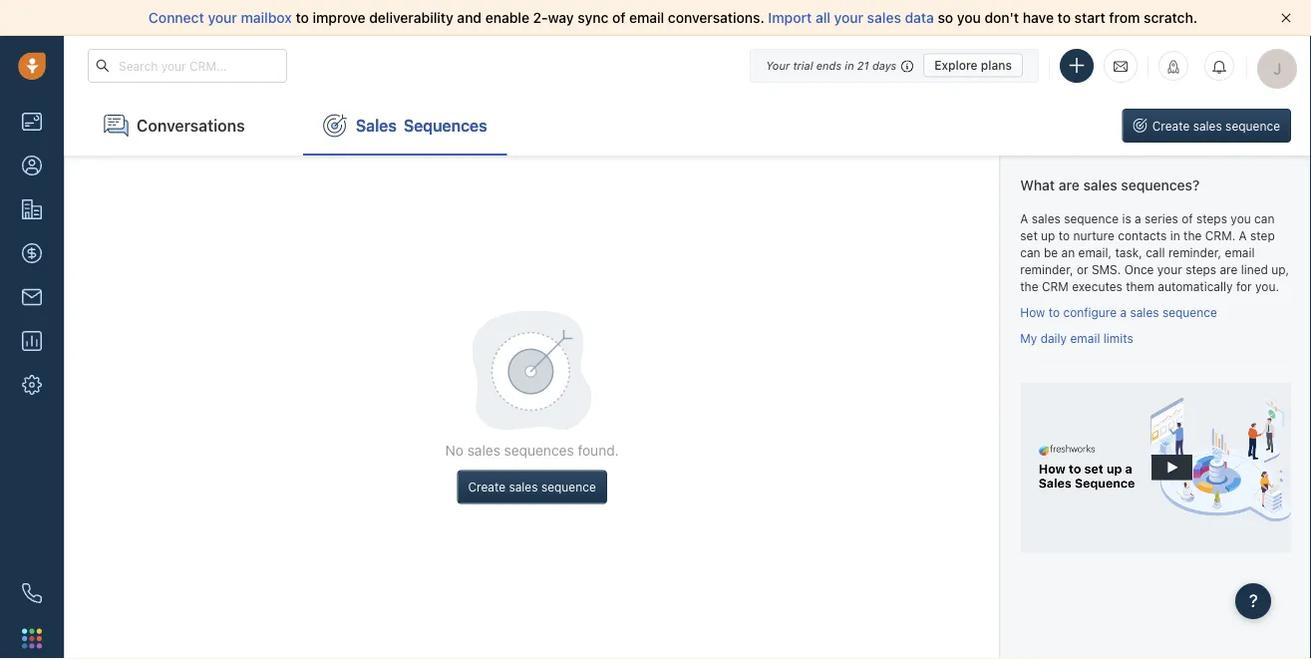 Task type: locate. For each thing, give the bounding box(es) containing it.
for
[[1236, 280, 1252, 294]]

automatically
[[1158, 280, 1233, 294]]

a
[[1135, 211, 1141, 225], [1120, 305, 1127, 319]]

the left the crm.
[[1184, 229, 1202, 243]]

1 horizontal spatial email
[[1070, 331, 1100, 345]]

create sales sequence button down what's new icon
[[1122, 109, 1291, 143]]

0 horizontal spatial the
[[1020, 280, 1038, 294]]

1 horizontal spatial create sales sequence
[[1152, 119, 1280, 133]]

data
[[905, 9, 934, 26]]

the up how on the top
[[1020, 280, 1038, 294]]

you up the crm.
[[1231, 211, 1251, 225]]

reminder,
[[1168, 246, 1222, 260], [1020, 263, 1073, 277]]

a right is
[[1135, 211, 1141, 225]]

0 vertical spatial a
[[1020, 211, 1028, 225]]

21
[[857, 59, 869, 72]]

0 vertical spatial reminder,
[[1168, 246, 1222, 260]]

0 vertical spatial email
[[629, 9, 664, 26]]

of right sync
[[612, 9, 626, 26]]

create sales sequence
[[1152, 119, 1280, 133], [468, 480, 596, 494]]

2-
[[533, 9, 548, 26]]

don't
[[985, 9, 1019, 26]]

once
[[1124, 263, 1154, 277]]

what's new image
[[1167, 60, 1181, 74]]

sequences
[[404, 116, 487, 135]]

days
[[872, 59, 897, 72]]

0 horizontal spatial your
[[208, 9, 237, 26]]

how to configure a sales sequence link
[[1020, 305, 1217, 319]]

sequences
[[504, 442, 574, 458]]

conversations link
[[84, 96, 283, 156]]

1 vertical spatial in
[[1170, 229, 1180, 243]]

sales inside the a sales sequence is a series of steps you can set up to nurture contacts in the crm. a step can be an email, task, call reminder, email reminder, or sms. once your steps are lined up, the crm executes them automatically for you.
[[1032, 211, 1061, 225]]

create down what's new icon
[[1152, 119, 1190, 133]]

executes
[[1072, 280, 1122, 294]]

your down call
[[1157, 263, 1182, 277]]

email down the configure
[[1070, 331, 1100, 345]]

you right so
[[957, 9, 981, 26]]

1 vertical spatial reminder,
[[1020, 263, 1073, 277]]

no
[[445, 442, 464, 458]]

in left 21
[[845, 59, 854, 72]]

1 horizontal spatial a
[[1135, 211, 1141, 225]]

create down no sales sequences found.
[[468, 480, 506, 494]]

1 vertical spatial a
[[1120, 305, 1127, 319]]

1 horizontal spatial can
[[1254, 211, 1275, 225]]

2 horizontal spatial your
[[1157, 263, 1182, 277]]

start
[[1074, 9, 1106, 26]]

to right the mailbox
[[296, 9, 309, 26]]

create
[[1152, 119, 1190, 133], [468, 480, 506, 494]]

your left the mailbox
[[208, 9, 237, 26]]

mailbox
[[241, 9, 292, 26]]

sales down no sales sequences found.
[[509, 480, 538, 494]]

a up set
[[1020, 211, 1028, 225]]

0 vertical spatial of
[[612, 9, 626, 26]]

a up limits
[[1120, 305, 1127, 319]]

configure
[[1063, 305, 1117, 319]]

0 vertical spatial create
[[1152, 119, 1190, 133]]

a sales sequence is a series of steps you can set up to nurture contacts in the crm. a step can be an email, task, call reminder, email reminder, or sms. once your steps are lined up, the crm executes them automatically for you.
[[1020, 211, 1289, 294]]

0 horizontal spatial you
[[957, 9, 981, 26]]

1 vertical spatial are
[[1220, 263, 1238, 277]]

a
[[1020, 211, 1028, 225], [1239, 229, 1247, 243]]

0 vertical spatial the
[[1184, 229, 1202, 243]]

1 vertical spatial you
[[1231, 211, 1251, 225]]

a left the step
[[1239, 229, 1247, 243]]

be
[[1044, 246, 1058, 260]]

no sales sequences found.
[[445, 442, 619, 458]]

of
[[612, 9, 626, 26], [1182, 211, 1193, 225]]

them
[[1126, 280, 1154, 294]]

steps up the crm.
[[1196, 211, 1227, 225]]

create sales sequence button down no sales sequences found.
[[457, 470, 607, 504]]

tab list
[[64, 96, 507, 156]]

1 vertical spatial a
[[1239, 229, 1247, 243]]

your trial ends in 21 days
[[766, 59, 897, 72]]

create sales sequence down no sales sequences found.
[[468, 480, 596, 494]]

1 vertical spatial email
[[1225, 246, 1255, 260]]

1 horizontal spatial the
[[1184, 229, 1202, 243]]

1 vertical spatial create
[[468, 480, 506, 494]]

an
[[1061, 246, 1075, 260]]

sales sequences link
[[303, 96, 507, 156]]

0 vertical spatial you
[[957, 9, 981, 26]]

step
[[1250, 229, 1275, 243]]

my
[[1020, 331, 1037, 345]]

0 horizontal spatial are
[[1059, 177, 1080, 193]]

freshworks switcher image
[[22, 628, 42, 648]]

to
[[296, 9, 309, 26], [1058, 9, 1071, 26], [1059, 229, 1070, 243], [1049, 305, 1060, 319]]

are up for
[[1220, 263, 1238, 277]]

0 horizontal spatial a
[[1020, 211, 1028, 225]]

to inside the a sales sequence is a series of steps you can set up to nurture contacts in the crm. a step can be an email, task, call reminder, email reminder, or sms. once your steps are lined up, the crm executes them automatically for you.
[[1059, 229, 1070, 243]]

in
[[845, 59, 854, 72], [1170, 229, 1180, 243]]

create sales sequence button
[[1122, 109, 1291, 143], [457, 470, 607, 504]]

0 vertical spatial can
[[1254, 211, 1275, 225]]

my daily email limits
[[1020, 331, 1133, 345]]

of right series
[[1182, 211, 1193, 225]]

enable
[[485, 9, 529, 26]]

0 vertical spatial in
[[845, 59, 854, 72]]

to right 'up'
[[1059, 229, 1070, 243]]

explore plans link
[[923, 53, 1023, 77]]

steps
[[1196, 211, 1227, 225], [1186, 263, 1217, 277]]

steps up automatically
[[1186, 263, 1217, 277]]

0 horizontal spatial can
[[1020, 246, 1041, 260]]

reminder, down the be
[[1020, 263, 1073, 277]]

set
[[1020, 229, 1038, 243]]

your right all
[[834, 9, 863, 26]]

0 vertical spatial create sales sequence
[[1152, 119, 1280, 133]]

import all your sales data link
[[768, 9, 938, 26]]

up
[[1041, 229, 1055, 243]]

can up the step
[[1254, 211, 1275, 225]]

1 horizontal spatial create
[[1152, 119, 1190, 133]]

1 vertical spatial create sales sequence button
[[457, 470, 607, 504]]

Search your CRM... text field
[[88, 49, 287, 83]]

reminder, down the crm.
[[1168, 246, 1222, 260]]

send email image
[[1114, 58, 1128, 74]]

are right what
[[1059, 177, 1080, 193]]

in down series
[[1170, 229, 1180, 243]]

create sales sequence down what's new icon
[[1152, 119, 1280, 133]]

call
[[1146, 246, 1165, 260]]

0 horizontal spatial a
[[1120, 305, 1127, 319]]

0 horizontal spatial email
[[629, 9, 664, 26]]

sequence
[[1225, 119, 1280, 133], [1064, 211, 1119, 225], [1162, 305, 1217, 319], [541, 480, 596, 494]]

up,
[[1272, 263, 1289, 277]]

1 vertical spatial of
[[1182, 211, 1193, 225]]

0 vertical spatial a
[[1135, 211, 1141, 225]]

2 horizontal spatial email
[[1225, 246, 1255, 260]]

have
[[1023, 9, 1054, 26]]

1 horizontal spatial are
[[1220, 263, 1238, 277]]

you inside the a sales sequence is a series of steps you can set up to nurture contacts in the crm. a step can be an email, task, call reminder, email reminder, or sms. once your steps are lined up, the crm executes them automatically for you.
[[1231, 211, 1251, 225]]

1 horizontal spatial you
[[1231, 211, 1251, 225]]

conversations.
[[668, 9, 764, 26]]

1 vertical spatial the
[[1020, 280, 1038, 294]]

1 vertical spatial steps
[[1186, 263, 1217, 277]]

way
[[548, 9, 574, 26]]

email
[[629, 9, 664, 26], [1225, 246, 1255, 260], [1070, 331, 1100, 345]]

can
[[1254, 211, 1275, 225], [1020, 246, 1041, 260]]

your
[[208, 9, 237, 26], [834, 9, 863, 26], [1157, 263, 1182, 277]]

1 horizontal spatial create sales sequence button
[[1122, 109, 1291, 143]]

sales left data
[[867, 9, 901, 26]]

sales
[[356, 116, 397, 135]]

are
[[1059, 177, 1080, 193], [1220, 263, 1238, 277]]

0 vertical spatial create sales sequence button
[[1122, 109, 1291, 143]]

sales up sequences?
[[1193, 119, 1222, 133]]

email right sync
[[629, 9, 664, 26]]

phone image
[[22, 583, 42, 603]]

can down set
[[1020, 246, 1041, 260]]

what are sales sequences?
[[1020, 177, 1200, 193]]

1 horizontal spatial of
[[1182, 211, 1193, 225]]

explore plans
[[934, 58, 1012, 72]]

close image
[[1281, 13, 1291, 23]]

lined
[[1241, 263, 1268, 277]]

the
[[1184, 229, 1202, 243], [1020, 280, 1038, 294]]

sales
[[867, 9, 901, 26], [1193, 119, 1222, 133], [1083, 177, 1117, 193], [1032, 211, 1061, 225], [1130, 305, 1159, 319], [467, 442, 500, 458], [509, 480, 538, 494]]

1 horizontal spatial in
[[1170, 229, 1180, 243]]

1 vertical spatial can
[[1020, 246, 1041, 260]]

email up "lined"
[[1225, 246, 1255, 260]]

you
[[957, 9, 981, 26], [1231, 211, 1251, 225]]

sales up 'up'
[[1032, 211, 1061, 225]]

my daily email limits link
[[1020, 331, 1133, 345]]

your
[[766, 59, 790, 72]]

1 vertical spatial create sales sequence
[[468, 480, 596, 494]]

sales sequences
[[356, 116, 487, 135]]

task,
[[1115, 246, 1142, 260]]



Task type: describe. For each thing, give the bounding box(es) containing it.
1 horizontal spatial a
[[1239, 229, 1247, 243]]

limits
[[1104, 331, 1133, 345]]

import
[[768, 9, 812, 26]]

you.
[[1255, 280, 1279, 294]]

0 horizontal spatial reminder,
[[1020, 263, 1073, 277]]

0 horizontal spatial create
[[468, 480, 506, 494]]

deliverability
[[369, 9, 453, 26]]

in inside the a sales sequence is a series of steps you can set up to nurture contacts in the crm. a step can be an email, task, call reminder, email reminder, or sms. once your steps are lined up, the crm executes them automatically for you.
[[1170, 229, 1180, 243]]

from
[[1109, 9, 1140, 26]]

to right how on the top
[[1049, 305, 1060, 319]]

create sales sequence inside create sales sequence link
[[1152, 119, 1280, 133]]

to left the start on the right
[[1058, 9, 1071, 26]]

0 horizontal spatial of
[[612, 9, 626, 26]]

1 horizontal spatial your
[[834, 9, 863, 26]]

found.
[[578, 442, 619, 458]]

sales right no on the left
[[467, 442, 500, 458]]

email inside the a sales sequence is a series of steps you can set up to nurture contacts in the crm. a step can be an email, task, call reminder, email reminder, or sms. once your steps are lined up, the crm executes them automatically for you.
[[1225, 246, 1255, 260]]

how
[[1020, 305, 1045, 319]]

phone element
[[12, 573, 52, 613]]

connect your mailbox to improve deliverability and enable 2-way sync of email conversations. import all your sales data so you don't have to start from scratch.
[[148, 9, 1198, 26]]

sales up nurture
[[1083, 177, 1117, 193]]

plans
[[981, 58, 1012, 72]]

0 vertical spatial are
[[1059, 177, 1080, 193]]

0 horizontal spatial create sales sequence
[[468, 480, 596, 494]]

how to configure a sales sequence
[[1020, 305, 1217, 319]]

sms.
[[1092, 263, 1121, 277]]

are inside the a sales sequence is a series of steps you can set up to nurture contacts in the crm. a step can be an email, task, call reminder, email reminder, or sms. once your steps are lined up, the crm executes them automatically for you.
[[1220, 263, 1238, 277]]

0 horizontal spatial create sales sequence button
[[457, 470, 607, 504]]

1 horizontal spatial reminder,
[[1168, 246, 1222, 260]]

improve
[[313, 9, 366, 26]]

a inside the a sales sequence is a series of steps you can set up to nurture contacts in the crm. a step can be an email, task, call reminder, email reminder, or sms. once your steps are lined up, the crm executes them automatically for you.
[[1135, 211, 1141, 225]]

your inside the a sales sequence is a series of steps you can set up to nurture contacts in the crm. a step can be an email, task, call reminder, email reminder, or sms. once your steps are lined up, the crm executes them automatically for you.
[[1157, 263, 1182, 277]]

or
[[1077, 263, 1088, 277]]

create sales sequence link
[[1122, 109, 1311, 143]]

sequence inside the a sales sequence is a series of steps you can set up to nurture contacts in the crm. a step can be an email, task, call reminder, email reminder, or sms. once your steps are lined up, the crm executes them automatically for you.
[[1064, 211, 1119, 225]]

0 horizontal spatial in
[[845, 59, 854, 72]]

connect your mailbox link
[[148, 9, 296, 26]]

all
[[816, 9, 830, 26]]

ends
[[816, 59, 842, 72]]

scratch.
[[1144, 9, 1198, 26]]

is
[[1122, 211, 1131, 225]]

sequences?
[[1121, 177, 1200, 193]]

email,
[[1078, 246, 1112, 260]]

contacts
[[1118, 229, 1167, 243]]

crm.
[[1205, 229, 1236, 243]]

2 vertical spatial email
[[1070, 331, 1100, 345]]

sync
[[578, 9, 608, 26]]

trial
[[793, 59, 813, 72]]

sales down them at the top right of the page
[[1130, 305, 1159, 319]]

connect
[[148, 9, 204, 26]]

crm
[[1042, 280, 1069, 294]]

conversations
[[137, 116, 245, 135]]

so
[[938, 9, 953, 26]]

what
[[1020, 177, 1055, 193]]

tab list containing conversations
[[64, 96, 507, 156]]

and
[[457, 9, 482, 26]]

of inside the a sales sequence is a series of steps you can set up to nurture contacts in the crm. a step can be an email, task, call reminder, email reminder, or sms. once your steps are lined up, the crm executes them automatically for you.
[[1182, 211, 1193, 225]]

daily
[[1041, 331, 1067, 345]]

nurture
[[1073, 229, 1115, 243]]

0 vertical spatial steps
[[1196, 211, 1227, 225]]

explore
[[934, 58, 978, 72]]

series
[[1145, 211, 1178, 225]]



Task type: vqa. For each thing, say whether or not it's contained in the screenshot.
How to configure a sales sequence
yes



